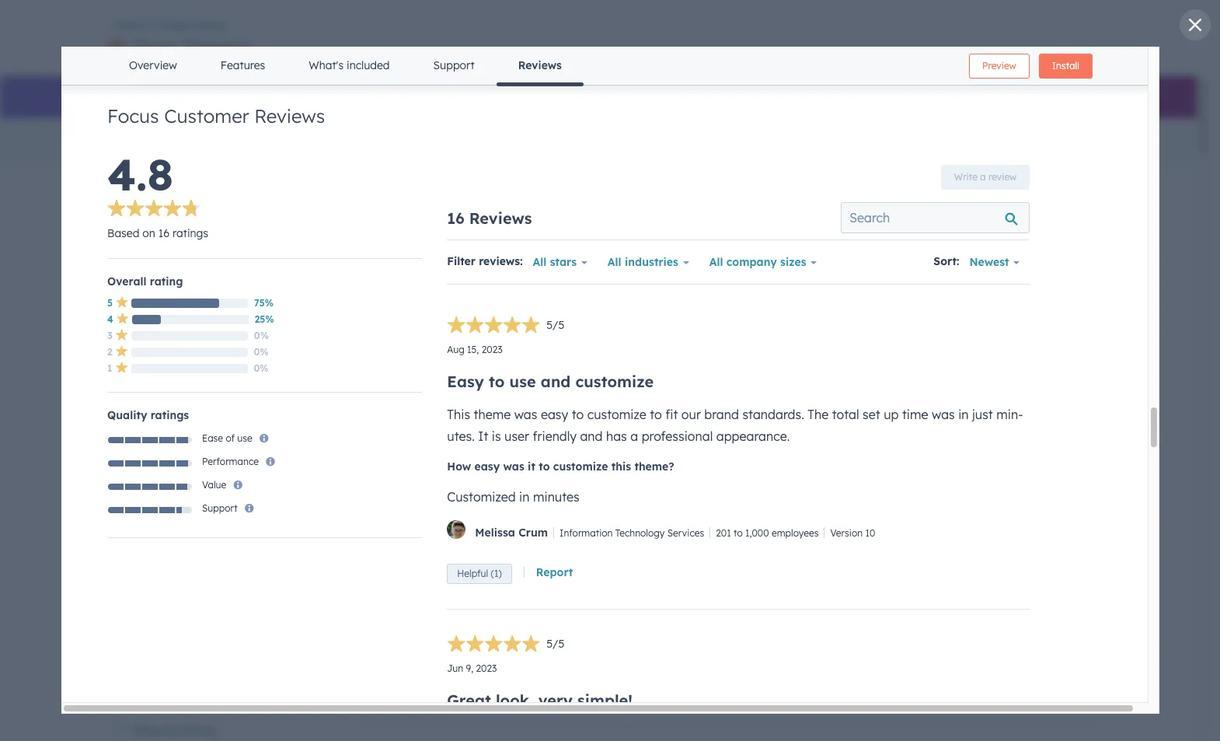 Task type: describe. For each thing, give the bounding box(es) containing it.
back to theme library
[[119, 20, 226, 31]]

themes
[[182, 35, 250, 59]]

theme
[[157, 20, 189, 31]]

shop
[[132, 35, 177, 59]]

shop themes
[[132, 35, 250, 59]]

back
[[119, 20, 142, 31]]



Task type: vqa. For each thing, say whether or not it's contained in the screenshot.
Library
yes



Task type: locate. For each thing, give the bounding box(es) containing it.
close image
[[1190, 19, 1202, 31]]

back to theme library link
[[107, 20, 226, 31]]

library
[[191, 20, 226, 31]]

to
[[145, 20, 154, 31]]



